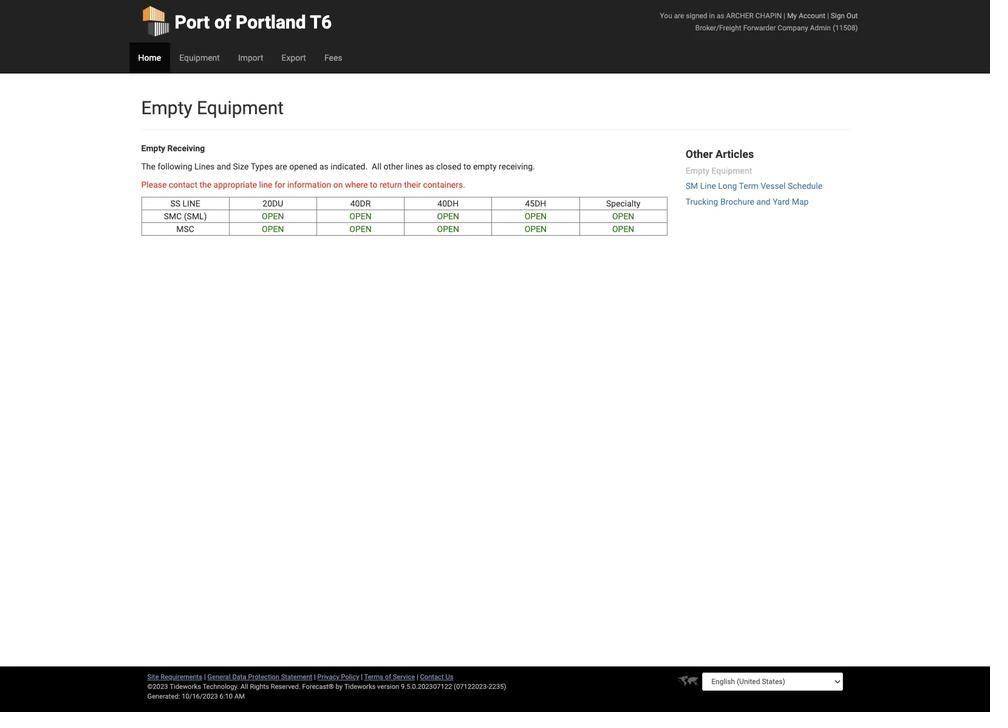 Task type: describe. For each thing, give the bounding box(es) containing it.
version
[[377, 683, 399, 691]]

other
[[384, 162, 403, 171]]

site requirements link
[[147, 673, 203, 681]]

generated:
[[147, 693, 180, 701]]

©2023 tideworks
[[147, 683, 201, 691]]

| up the forecast® at bottom left
[[314, 673, 316, 681]]

types
[[251, 162, 273, 171]]

t6
[[310, 12, 332, 33]]

equipment button
[[170, 43, 229, 73]]

portland
[[236, 12, 306, 33]]

home
[[138, 53, 161, 63]]

brochure
[[721, 197, 755, 206]]

0 horizontal spatial are
[[275, 162, 287, 171]]

privacy policy link
[[318, 673, 359, 681]]

the
[[141, 162, 156, 171]]

am
[[234, 693, 245, 701]]

you
[[660, 12, 672, 20]]

as inside the you are signed in as archer chapin | my account | sign out broker/freight forwarder company admin (11508)
[[717, 12, 725, 20]]

vessel
[[761, 181, 786, 191]]

empty for empty equipment
[[141, 97, 192, 118]]

1 horizontal spatial all
[[372, 162, 382, 171]]

home button
[[129, 43, 170, 73]]

data
[[232, 673, 246, 681]]

opened
[[289, 162, 317, 171]]

1 vertical spatial equipment
[[197, 97, 284, 118]]

other articles empty equipment sm line long term vessel schedule trucking brochure and yard map
[[686, 148, 823, 206]]

my
[[787, 12, 797, 20]]

20du
[[263, 199, 283, 208]]

chapin
[[756, 12, 782, 20]]

please contact the appropriate line for information on where to return their containers.
[[141, 180, 465, 190]]

archer
[[726, 12, 754, 20]]

port of portland t6 link
[[141, 0, 332, 43]]

on
[[333, 180, 343, 190]]

1 vertical spatial to
[[370, 180, 378, 190]]

out
[[847, 12, 858, 20]]

privacy
[[318, 673, 340, 681]]

by
[[336, 683, 343, 691]]

lines
[[194, 162, 215, 171]]

terms
[[364, 673, 383, 681]]

9.5.0.202307122
[[401, 683, 452, 691]]

terms of service link
[[364, 673, 415, 681]]

appropriate
[[214, 180, 257, 190]]

empty
[[473, 162, 497, 171]]

technology.
[[203, 683, 239, 691]]

equipment inside "popup button"
[[179, 53, 220, 63]]

equipment inside other articles empty equipment sm line long term vessel schedule trucking brochure and yard map
[[712, 166, 752, 175]]

their
[[404, 180, 421, 190]]

my account link
[[787, 12, 826, 20]]

rights
[[250, 683, 269, 691]]

(sml)
[[184, 211, 207, 221]]

reserved.
[[271, 683, 301, 691]]

line
[[259, 180, 273, 190]]

10/16/2023
[[182, 693, 218, 701]]

(11508)
[[833, 24, 858, 32]]

general data protection statement link
[[208, 673, 312, 681]]

smc (sml)
[[164, 211, 207, 221]]

the
[[200, 180, 212, 190]]

are inside the you are signed in as archer chapin | my account | sign out broker/freight forwarder company admin (11508)
[[674, 12, 684, 20]]

please
[[141, 180, 167, 190]]

port
[[175, 12, 210, 33]]

empty inside other articles empty equipment sm line long term vessel schedule trucking brochure and yard map
[[686, 166, 710, 175]]

sm
[[686, 181, 698, 191]]

containers.
[[423, 180, 465, 190]]

where
[[345, 180, 368, 190]]

you are signed in as archer chapin | my account | sign out broker/freight forwarder company admin (11508)
[[660, 12, 858, 32]]

import button
[[229, 43, 273, 73]]

empty for empty receiving
[[141, 143, 165, 153]]

account
[[799, 12, 826, 20]]

receiving
[[167, 143, 205, 153]]

us
[[446, 673, 454, 681]]

long
[[718, 181, 737, 191]]

0 horizontal spatial of
[[214, 12, 231, 33]]

site
[[147, 673, 159, 681]]

company
[[778, 24, 809, 32]]

statement
[[281, 673, 312, 681]]

export
[[282, 53, 306, 63]]

msc
[[176, 224, 194, 234]]

receiving.
[[499, 162, 535, 171]]

export button
[[273, 43, 315, 73]]



Task type: locate. For each thing, give the bounding box(es) containing it.
ss
[[170, 199, 181, 208]]

schedule
[[788, 181, 823, 191]]

all up am
[[241, 683, 248, 691]]

1 vertical spatial are
[[275, 162, 287, 171]]

sm line long term vessel schedule link
[[686, 181, 823, 191]]

contact us link
[[420, 673, 454, 681]]

(07122023-
[[454, 683, 489, 691]]

import
[[238, 53, 263, 63]]

smc
[[164, 211, 182, 221]]

return
[[380, 180, 402, 190]]

contact
[[420, 673, 444, 681]]

1 horizontal spatial and
[[757, 197, 771, 206]]

empty
[[141, 97, 192, 118], [141, 143, 165, 153], [686, 166, 710, 175]]

of right port
[[214, 12, 231, 33]]

| left general
[[204, 673, 206, 681]]

0 vertical spatial equipment
[[179, 53, 220, 63]]

| left my
[[784, 12, 786, 20]]

policy
[[341, 673, 359, 681]]

are
[[674, 12, 684, 20], [275, 162, 287, 171]]

as right in
[[717, 12, 725, 20]]

of up version
[[385, 673, 391, 681]]

lines
[[406, 162, 423, 171]]

size
[[233, 162, 249, 171]]

fees
[[324, 53, 342, 63]]

0 horizontal spatial and
[[217, 162, 231, 171]]

articles
[[716, 148, 754, 160]]

broker/freight
[[696, 24, 742, 32]]

40dr
[[350, 199, 371, 208]]

sign
[[831, 12, 845, 20]]

all inside site requirements | general data protection statement | privacy policy | terms of service | contact us ©2023 tideworks technology. all rights reserved. forecast® by tideworks version 9.5.0.202307122 (07122023-2235) generated: 10/16/2023 6:10 am
[[241, 683, 248, 691]]

to left empty
[[464, 162, 471, 171]]

0 horizontal spatial to
[[370, 180, 378, 190]]

the following lines and size types are opened as indicated.  all other lines as closed to empty receiving.
[[141, 162, 535, 171]]

port of portland t6
[[175, 12, 332, 33]]

empty receiving
[[141, 143, 205, 153]]

term
[[739, 181, 759, 191]]

ss line
[[170, 199, 200, 208]]

forwarder
[[744, 24, 776, 32]]

| up 9.5.0.202307122
[[417, 673, 419, 681]]

0 vertical spatial and
[[217, 162, 231, 171]]

0 vertical spatial to
[[464, 162, 471, 171]]

0 vertical spatial are
[[674, 12, 684, 20]]

0 vertical spatial all
[[372, 162, 382, 171]]

empty up the
[[141, 143, 165, 153]]

are right you at the right top
[[674, 12, 684, 20]]

line
[[183, 199, 200, 208]]

all left other
[[372, 162, 382, 171]]

2 horizontal spatial as
[[717, 12, 725, 20]]

general
[[208, 673, 231, 681]]

sign out link
[[831, 12, 858, 20]]

1 vertical spatial and
[[757, 197, 771, 206]]

45dh
[[525, 199, 547, 208]]

to left return at the top left
[[370, 180, 378, 190]]

equipment
[[179, 53, 220, 63], [197, 97, 284, 118], [712, 166, 752, 175]]

| left sign
[[828, 12, 829, 20]]

yard
[[773, 197, 790, 206]]

1 horizontal spatial to
[[464, 162, 471, 171]]

empty up 'sm'
[[686, 166, 710, 175]]

line
[[700, 181, 716, 191]]

and inside other articles empty equipment sm line long term vessel schedule trucking brochure and yard map
[[757, 197, 771, 206]]

forecast®
[[302, 683, 334, 691]]

protection
[[248, 673, 279, 681]]

information
[[287, 180, 331, 190]]

equipment down port
[[179, 53, 220, 63]]

and left yard
[[757, 197, 771, 206]]

for
[[275, 180, 285, 190]]

closed
[[436, 162, 462, 171]]

| up the tideworks
[[361, 673, 363, 681]]

6:10
[[220, 693, 233, 701]]

site requirements | general data protection statement | privacy policy | terms of service | contact us ©2023 tideworks technology. all rights reserved. forecast® by tideworks version 9.5.0.202307122 (07122023-2235) generated: 10/16/2023 6:10 am
[[147, 673, 506, 701]]

admin
[[810, 24, 831, 32]]

service
[[393, 673, 415, 681]]

signed
[[686, 12, 708, 20]]

0 vertical spatial of
[[214, 12, 231, 33]]

as right the lines
[[425, 162, 434, 171]]

trucking brochure and yard map link
[[686, 197, 809, 206]]

contact
[[169, 180, 197, 190]]

40dh
[[438, 199, 459, 208]]

and
[[217, 162, 231, 171], [757, 197, 771, 206]]

2 vertical spatial equipment
[[712, 166, 752, 175]]

specialty
[[606, 199, 641, 208]]

2235)
[[489, 683, 506, 691]]

1 vertical spatial all
[[241, 683, 248, 691]]

empty equipment
[[141, 97, 284, 118]]

to
[[464, 162, 471, 171], [370, 180, 378, 190]]

1 vertical spatial of
[[385, 673, 391, 681]]

tideworks
[[344, 683, 376, 691]]

0 vertical spatial empty
[[141, 97, 192, 118]]

fees button
[[315, 43, 352, 73]]

in
[[709, 12, 715, 20]]

are up for
[[275, 162, 287, 171]]

all
[[372, 162, 382, 171], [241, 683, 248, 691]]

0 horizontal spatial all
[[241, 683, 248, 691]]

and left size
[[217, 162, 231, 171]]

1 horizontal spatial of
[[385, 673, 391, 681]]

2 vertical spatial empty
[[686, 166, 710, 175]]

empty up empty receiving
[[141, 97, 192, 118]]

1 horizontal spatial are
[[674, 12, 684, 20]]

1 horizontal spatial as
[[425, 162, 434, 171]]

of inside site requirements | general data protection statement | privacy policy | terms of service | contact us ©2023 tideworks technology. all rights reserved. forecast® by tideworks version 9.5.0.202307122 (07122023-2235) generated: 10/16/2023 6:10 am
[[385, 673, 391, 681]]

equipment down import dropdown button
[[197, 97, 284, 118]]

1 vertical spatial empty
[[141, 143, 165, 153]]

other
[[686, 148, 713, 160]]

0 horizontal spatial as
[[320, 162, 329, 171]]

as right opened
[[320, 162, 329, 171]]

map
[[792, 197, 809, 206]]

following
[[158, 162, 192, 171]]

equipment up long
[[712, 166, 752, 175]]



Task type: vqa. For each thing, say whether or not it's contained in the screenshot.
Portland
yes



